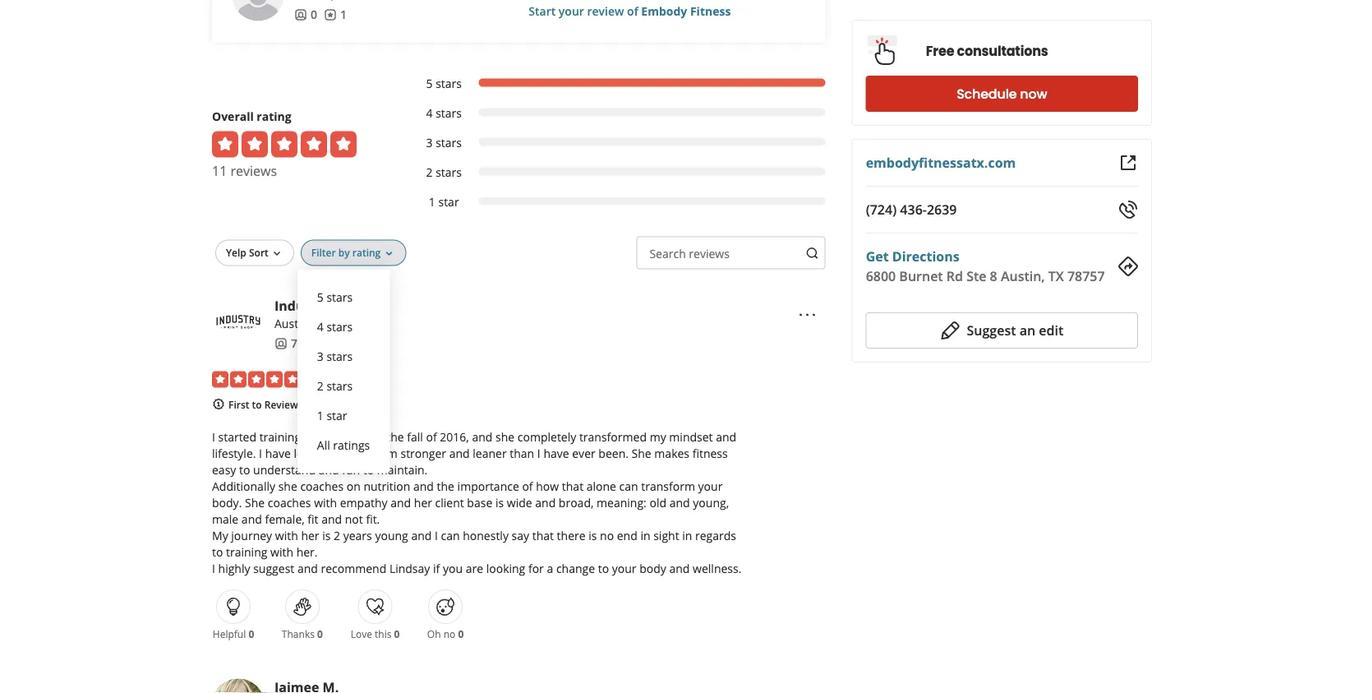 Task type: vqa. For each thing, say whether or not it's contained in the screenshot.
Austin, within the Industry P. Austin, Tx
yes



Task type: describe. For each thing, give the bounding box(es) containing it.
p.
[[334, 297, 346, 315]]

0 vertical spatial can
[[620, 479, 639, 494]]

her.
[[297, 544, 318, 560]]

i started training with lindsay in the fall of 2016, and she completely transformed my mindset and lifestyle. i have lost 20 lbs and i am stronger and leaner than i have ever been. she makes fitness easy to understand and fun to maintain. additionally she coaches on nutrition and the importance of how that alone can transform your body.  she coaches with empathy and her client base is wide and broad, meaning: old and young, male and female, fit and not fit. my journey with her is 2 years young and i can honestly say that there is no end in sight in regards to training with her. i highly suggest and recommend lindsay if you are looking for a change to your body and wellness.
[[212, 429, 742, 576]]

0 horizontal spatial can
[[441, 528, 460, 544]]

(724) 436-2639
[[866, 201, 957, 218]]

5 for 'filter reviews by 5 stars rating' 'element'
[[426, 76, 433, 92]]

industry
[[275, 297, 330, 315]]

1 horizontal spatial is
[[496, 495, 504, 511]]

old
[[650, 495, 667, 511]]

rating inside popup button
[[353, 246, 381, 260]]

filter reviews by 5 stars rating element
[[409, 76, 826, 92]]

1 vertical spatial lindsay
[[390, 561, 430, 576]]

3 stars for the filter reviews by 3 stars rating "element" on the top of the page
[[426, 135, 462, 151]]

overall
[[212, 109, 254, 125]]

2 for filter reviews by 2 stars rating element
[[426, 165, 433, 181]]

3 for 3 stars button
[[317, 349, 324, 365]]

filter
[[311, 246, 336, 260]]

thanks
[[282, 628, 315, 641]]

transform
[[641, 479, 695, 494]]

4 stars for the filter reviews by 4 stars rating element
[[426, 106, 462, 121]]

search
[[650, 246, 686, 262]]

0 vertical spatial that
[[562, 479, 584, 494]]

austin, inside industry p. austin, tx
[[275, 316, 311, 332]]

and right "body"
[[670, 561, 690, 576]]

2 vertical spatial your
[[612, 561, 637, 576]]

0 vertical spatial training
[[260, 429, 301, 445]]

fun
[[342, 462, 360, 478]]

0 horizontal spatial lindsay
[[330, 429, 371, 445]]

to right first
[[252, 398, 262, 412]]

journey
[[231, 528, 272, 544]]

all
[[317, 438, 330, 454]]

5 stars button
[[311, 283, 377, 313]]

burnet
[[900, 267, 944, 285]]

0 vertical spatial she
[[496, 429, 515, 445]]

1 star button
[[311, 401, 377, 431]]

1 star for the 1 star button on the bottom left of the page
[[317, 408, 347, 424]]

i left started at the left bottom of the page
[[212, 429, 215, 445]]

1 vertical spatial the
[[437, 479, 455, 494]]

reviews for 11 reviews
[[231, 162, 277, 180]]

0 vertical spatial your
[[559, 4, 584, 20]]

body
[[640, 561, 667, 576]]

11
[[212, 162, 227, 180]]

5 stars for 'filter reviews by 5 stars rating' 'element'
[[426, 76, 462, 92]]

filter by rating button
[[301, 240, 406, 267]]

1 horizontal spatial in
[[641, 528, 651, 544]]

leaner
[[473, 446, 507, 461]]

2 for 2 stars 'button'
[[317, 379, 324, 394]]

free consultations
[[926, 42, 1049, 60]]

1 vertical spatial that
[[533, 528, 554, 544]]

embodyfitnessatx.com
[[866, 154, 1016, 171]]

4 stars for the 4 stars button
[[317, 320, 353, 335]]

and up fun at the bottom of page
[[351, 446, 371, 461]]

female,
[[265, 511, 305, 527]]

filter by rating
[[311, 246, 381, 260]]

3 for the filter reviews by 3 stars rating "element" on the top of the page
[[426, 135, 433, 151]]

lost
[[294, 446, 313, 461]]

schedule
[[957, 85, 1017, 103]]

friends element containing 72
[[275, 336, 304, 352]]

and down the transform
[[670, 495, 690, 511]]

1 vertical spatial of
[[426, 429, 437, 445]]

2016,
[[440, 429, 469, 445]]

completely
[[518, 429, 577, 445]]

an
[[1020, 321, 1036, 339]]

3 stars button
[[311, 342, 377, 372]]

stars for 2 stars 'button'
[[327, 379, 353, 394]]

2 inside the i started training with lindsay in the fall of 2016, and she completely transformed my mindset and lifestyle. i have lost 20 lbs and i am stronger and leaner than i have ever been. she makes fitness easy to understand and fun to maintain. additionally she coaches on nutrition and the importance of how that alone can transform your body.  she coaches with empathy and her client base is wide and broad, meaning: old and young, male and female, fit and not fit. my journey with her is 2 years young and i can honestly say that there is no end in sight in regards to training with her. i highly suggest and recommend lindsay if you are looking for a change to your body and wellness.
[[334, 528, 340, 544]]

and up leaner
[[472, 429, 493, 445]]

yelp sort
[[226, 246, 269, 260]]

search image
[[806, 247, 819, 260]]

0 horizontal spatial she
[[278, 479, 297, 494]]

a
[[547, 561, 554, 576]]

0 right 16 friends v2 icon
[[311, 7, 317, 23]]

and down nutrition
[[391, 495, 411, 511]]

2 have from the left
[[544, 446, 569, 461]]

24 external link v2 image
[[1119, 153, 1139, 173]]

am
[[381, 446, 398, 461]]

for
[[529, 561, 544, 576]]

2 horizontal spatial of
[[627, 4, 639, 20]]

0 horizontal spatial she
[[245, 495, 265, 511]]

(724)
[[866, 201, 897, 218]]

2639
[[927, 201, 957, 218]]

tx inside industry p. austin, tx
[[314, 316, 327, 332]]

436-
[[901, 201, 927, 218]]

16 chevron down v2 image for 5 stars
[[383, 248, 396, 261]]

4 for the 4 stars button
[[317, 320, 324, 335]]

5 star rating image for jul 24, 2018
[[212, 372, 301, 388]]

24,
[[324, 372, 340, 388]]

1 vertical spatial her
[[301, 528, 319, 544]]

24 pencil v2 image
[[941, 321, 961, 340]]

regards
[[696, 528, 737, 544]]

filter reviews by 1 star rating element
[[409, 194, 826, 211]]

i right lifestyle.
[[259, 446, 262, 461]]

(0 reactions) element for helpful 0
[[249, 628, 254, 641]]

i right than
[[538, 446, 541, 461]]

0 vertical spatial the
[[387, 429, 404, 445]]

16 friends v2 image
[[275, 338, 288, 351]]

how
[[536, 479, 559, 494]]

fall
[[407, 429, 423, 445]]

oh
[[427, 628, 441, 641]]

easy
[[212, 462, 236, 478]]

filter reviews by 4 stars rating element
[[409, 105, 826, 122]]

free
[[926, 42, 955, 60]]

0 vertical spatial she
[[632, 446, 652, 461]]

this
[[375, 628, 392, 641]]

maintain.
[[377, 462, 428, 478]]

reviews element
[[324, 7, 347, 23]]

love this 0
[[351, 628, 400, 641]]

review
[[265, 398, 298, 412]]

2 stars for 2 stars 'button'
[[317, 379, 353, 394]]

change
[[557, 561, 595, 576]]

looking
[[486, 561, 526, 576]]

24 directions v2 image
[[1119, 257, 1139, 276]]

1 vertical spatial training
[[226, 544, 268, 560]]

embody
[[642, 4, 688, 20]]

filter reviews by 2 stars rating element
[[409, 165, 826, 181]]

get
[[866, 247, 889, 265]]

my
[[650, 429, 667, 445]]

0 right thanks
[[317, 628, 323, 641]]

with up 20
[[304, 429, 327, 445]]

friends element containing 0
[[294, 7, 317, 23]]

first
[[229, 398, 249, 412]]

ever
[[572, 446, 596, 461]]

to down my
[[212, 544, 223, 560]]

by
[[339, 246, 350, 260]]

broad,
[[559, 495, 594, 511]]

1 vertical spatial coaches
[[268, 495, 311, 511]]

11 reviews
[[212, 162, 277, 180]]

been.
[[599, 446, 629, 461]]

i up if
[[435, 528, 438, 544]]

72
[[291, 336, 304, 352]]

you
[[443, 561, 463, 576]]

16 chevron down v2 image for filter by rating
[[270, 248, 283, 261]]

suggest
[[967, 321, 1017, 339]]

directions
[[893, 247, 960, 265]]

wellness.
[[693, 561, 742, 576]]

5 star rating image for 11 reviews
[[212, 132, 357, 158]]

wide
[[507, 495, 532, 511]]

if
[[433, 561, 440, 576]]



Task type: locate. For each thing, give the bounding box(es) containing it.
2 vertical spatial of
[[522, 479, 533, 494]]

1 have from the left
[[265, 446, 291, 461]]

1 vertical spatial 3 stars
[[317, 349, 353, 365]]

young,
[[693, 495, 729, 511]]

1 horizontal spatial 3 stars
[[426, 135, 462, 151]]

and down her.
[[298, 561, 318, 576]]

reviews right 11
[[231, 162, 277, 180]]

1 horizontal spatial have
[[544, 446, 569, 461]]

1 vertical spatial 5 stars
[[317, 290, 353, 306]]

with down female,
[[275, 528, 298, 544]]

stars inside filter reviews by 2 stars rating element
[[436, 165, 462, 181]]

rating
[[257, 109, 292, 125], [353, 246, 381, 260]]

rating right by
[[353, 246, 381, 260]]

0 vertical spatial 2
[[426, 165, 433, 181]]

can down the "client" at the bottom left of the page
[[441, 528, 460, 544]]

photo of industry p. image
[[212, 298, 265, 350]]

4 for the filter reviews by 4 stars rating element
[[426, 106, 433, 121]]

1 star inside button
[[317, 408, 347, 424]]

she up leaner
[[496, 429, 515, 445]]

ratings
[[333, 438, 370, 454]]

16 chevron down v2 image inside filter by rating popup button
[[383, 248, 396, 261]]

5 for "5 stars" button
[[317, 290, 324, 306]]

8
[[990, 267, 998, 285]]

stars inside "5 stars" button
[[327, 290, 353, 306]]

schedule now link
[[866, 76, 1139, 112]]

that right say
[[533, 528, 554, 544]]

lbs
[[333, 446, 348, 461]]

all ratings button
[[311, 431, 377, 461]]

2 horizontal spatial in
[[683, 528, 693, 544]]

0 vertical spatial 2 stars
[[426, 165, 462, 181]]

tx
[[1049, 267, 1064, 285], [314, 316, 327, 332]]

0 horizontal spatial 4
[[317, 320, 324, 335]]

is left years
[[322, 528, 331, 544]]

1 vertical spatial friends element
[[275, 336, 304, 352]]

(0 reactions) element for thanks 0
[[317, 628, 323, 641]]

austin, inside get directions 6800 burnet rd ste 8 austin, tx 78757
[[1001, 267, 1045, 285]]

4 (0 reactions) element from the left
[[458, 628, 464, 641]]

end
[[617, 528, 638, 544]]

stars inside 'filter reviews by 5 stars rating' 'element'
[[436, 76, 462, 92]]

1 horizontal spatial 4
[[426, 106, 433, 121]]

your
[[559, 4, 584, 20], [698, 479, 723, 494], [612, 561, 637, 576]]

suggest an edit button
[[866, 312, 1139, 349]]

coaches left on at the left bottom of page
[[300, 479, 344, 494]]

0 horizontal spatial 2
[[317, 379, 324, 394]]

than
[[510, 446, 535, 461]]

3 (0 reactions) element from the left
[[394, 628, 400, 641]]

her left the "client" at the bottom left of the page
[[414, 495, 432, 511]]

1 vertical spatial 1 star
[[317, 408, 347, 424]]

years
[[343, 528, 372, 544]]

1 vertical spatial 5
[[317, 290, 324, 306]]

menu image
[[798, 305, 818, 325]]

0 horizontal spatial in
[[374, 429, 384, 445]]

16 friends v2 image
[[294, 9, 307, 22]]

1 vertical spatial can
[[441, 528, 460, 544]]

0 right this
[[394, 628, 400, 641]]

4 stars inside the filter reviews by 4 stars rating element
[[426, 106, 462, 121]]

star for filter reviews by 1 star rating element
[[439, 195, 459, 210]]

love
[[351, 628, 372, 641]]

2 horizontal spatial your
[[698, 479, 723, 494]]

1 vertical spatial rating
[[353, 246, 381, 260]]

1 horizontal spatial 4 stars
[[426, 106, 462, 121]]

reviews for search reviews
[[689, 246, 730, 262]]

body.
[[212, 495, 242, 511]]

(0 reactions) element right oh
[[458, 628, 464, 641]]

1 horizontal spatial 3
[[426, 135, 433, 151]]

consultations
[[957, 42, 1049, 60]]

16 chevron down v2 image inside yelp sort 'popup button'
[[270, 248, 283, 261]]

0 horizontal spatial 3 stars
[[317, 349, 353, 365]]

stars for the filter reviews by 3 stars rating "element" on the top of the page
[[436, 135, 462, 151]]

your right start
[[559, 4, 584, 20]]

star for the 1 star button on the bottom left of the page
[[327, 408, 347, 424]]

and down 'how'
[[535, 495, 556, 511]]

industry p. link
[[275, 297, 346, 315]]

1 vertical spatial 3
[[317, 349, 324, 365]]

is left 'wide'
[[496, 495, 504, 511]]

understand
[[253, 462, 316, 478]]

stars for the filter reviews by 4 stars rating element
[[436, 106, 462, 121]]

1 for filter reviews by 1 star rating element
[[429, 195, 436, 210]]

have down the completely at the left bottom
[[544, 446, 569, 461]]

of up 'wide'
[[522, 479, 533, 494]]

base
[[467, 495, 493, 511]]

not
[[345, 511, 363, 527]]

with up "suggest"
[[271, 544, 294, 560]]

stars for 'filter reviews by 5 stars rating' 'element'
[[436, 76, 462, 92]]

there
[[557, 528, 586, 544]]

friends element down industry p. austin, tx
[[275, 336, 304, 352]]

to up additionally
[[239, 462, 250, 478]]

5 stars inside button
[[317, 290, 353, 306]]

fit.
[[366, 511, 380, 527]]

in
[[374, 429, 384, 445], [641, 528, 651, 544], [683, 528, 693, 544]]

to right fun at the bottom of page
[[363, 462, 374, 478]]

1 vertical spatial 1
[[429, 195, 436, 210]]

lindsay left if
[[390, 561, 430, 576]]

and down 2016, on the left
[[449, 446, 470, 461]]

5
[[426, 76, 433, 92], [317, 290, 324, 306]]

2 stars button
[[311, 372, 377, 401]]

2 horizontal spatial 2
[[426, 165, 433, 181]]

she down 'understand'
[[278, 479, 297, 494]]

thanks 0
[[282, 628, 323, 641]]

lifestyle.
[[212, 446, 256, 461]]

and right young
[[411, 528, 432, 544]]

5 star rating image
[[212, 132, 357, 158], [212, 372, 301, 388]]

24 phone v2 image
[[1119, 200, 1139, 220]]

edit
[[1039, 321, 1064, 339]]

embodyfitnessatx.com link
[[866, 154, 1016, 171]]

no inside the i started training with lindsay in the fall of 2016, and she completely transformed my mindset and lifestyle. i have lost 20 lbs and i am stronger and leaner than i have ever been. she makes fitness easy to understand and fun to maintain. additionally she coaches on nutrition and the importance of how that alone can transform your body.  she coaches with empathy and her client base is wide and broad, meaning: old and young, male and female, fit and not fit. my journey with her is 2 years young and i can honestly say that there is no end in sight in regards to training with her. i highly suggest and recommend lindsay if you are looking for a change to your body and wellness.
[[600, 528, 614, 544]]

2 inside 'button'
[[317, 379, 324, 394]]

2 stars
[[426, 165, 462, 181], [317, 379, 353, 394]]

5 star rating image up first to review
[[212, 372, 301, 388]]

2 16 chevron down v2 image from the left
[[383, 248, 396, 261]]

0 horizontal spatial reviews
[[231, 162, 277, 180]]

0 vertical spatial tx
[[1049, 267, 1064, 285]]

0 vertical spatial rating
[[257, 109, 292, 125]]

is right there
[[589, 528, 597, 544]]

her down fit
[[301, 528, 319, 544]]

0 vertical spatial reviews
[[231, 162, 277, 180]]

1 horizontal spatial that
[[562, 479, 584, 494]]

3
[[426, 135, 433, 151], [317, 349, 324, 365]]

3 inside "element"
[[426, 135, 433, 151]]

5 inside 'element'
[[426, 76, 433, 92]]

stars for filter reviews by 2 stars rating element
[[436, 165, 462, 181]]

0 vertical spatial her
[[414, 495, 432, 511]]

1 horizontal spatial 1 star
[[429, 195, 459, 210]]

1 vertical spatial 2 stars
[[317, 379, 353, 394]]

alone
[[587, 479, 617, 494]]

reviews right 'search'
[[689, 246, 730, 262]]

importance
[[458, 479, 519, 494]]

stars for the 4 stars button
[[327, 320, 353, 335]]

1 horizontal spatial reviews
[[689, 246, 730, 262]]

she down 'my' on the bottom
[[632, 446, 652, 461]]

0 vertical spatial austin,
[[1001, 267, 1045, 285]]

1 vertical spatial she
[[278, 479, 297, 494]]

stars inside the filter reviews by 3 stars rating "element"
[[436, 135, 462, 151]]

0 right oh
[[458, 628, 464, 641]]

1 vertical spatial your
[[698, 479, 723, 494]]

can up meaning:
[[620, 479, 639, 494]]

and up journey
[[242, 511, 262, 527]]

5 stars for "5 stars" button
[[317, 290, 353, 306]]

1 vertical spatial star
[[327, 408, 347, 424]]

stars inside 2 stars 'button'
[[327, 379, 353, 394]]

lindsay up lbs
[[330, 429, 371, 445]]

fit
[[308, 511, 319, 527]]

1 horizontal spatial she
[[632, 446, 652, 461]]

of right the fall
[[426, 429, 437, 445]]

fitness
[[693, 446, 728, 461]]

1 vertical spatial 2
[[317, 379, 324, 394]]

16 review v2 image
[[324, 9, 337, 22]]

0 right helpful
[[249, 628, 254, 641]]

in up am at the left bottom
[[374, 429, 384, 445]]

on
[[347, 479, 361, 494]]

yelp
[[226, 246, 247, 260]]

1 horizontal spatial star
[[439, 195, 459, 210]]

1 horizontal spatial 5
[[426, 76, 433, 92]]

filter reviews by 3 stars rating element
[[409, 135, 826, 151]]

makes
[[655, 446, 690, 461]]

rating right overall
[[257, 109, 292, 125]]

tx down industry p. link
[[314, 316, 327, 332]]

5 stars inside 'element'
[[426, 76, 462, 92]]

3 stars
[[426, 135, 462, 151], [317, 349, 353, 365]]

3 stars for 3 stars button
[[317, 349, 353, 365]]

0 horizontal spatial the
[[387, 429, 404, 445]]

0 horizontal spatial 5 stars
[[317, 290, 353, 306]]

0 vertical spatial 1
[[340, 7, 347, 23]]

2 stars inside 'button'
[[317, 379, 353, 394]]

0 horizontal spatial your
[[559, 4, 584, 20]]

training down journey
[[226, 544, 268, 560]]

friends element
[[294, 7, 317, 23], [275, 336, 304, 352]]

1 5 star rating image from the top
[[212, 132, 357, 158]]

no left the end
[[600, 528, 614, 544]]

0
[[311, 7, 317, 23], [249, 628, 254, 641], [317, 628, 323, 641], [394, 628, 400, 641], [458, 628, 464, 641]]

to
[[252, 398, 262, 412], [239, 462, 250, 478], [363, 462, 374, 478], [212, 544, 223, 560], [598, 561, 609, 576]]

16 chevron down v2 image
[[270, 248, 283, 261], [383, 248, 396, 261]]

0 horizontal spatial tx
[[314, 316, 327, 332]]

i left am at the left bottom
[[374, 446, 378, 461]]

she
[[496, 429, 515, 445], [278, 479, 297, 494]]

tx left 78757
[[1049, 267, 1064, 285]]

  text field
[[637, 237, 826, 270]]

and right fit
[[322, 511, 342, 527]]

of right 'review'
[[627, 4, 639, 20]]

training
[[260, 429, 301, 445], [226, 544, 268, 560]]

have up 'understand'
[[265, 446, 291, 461]]

6800
[[866, 267, 896, 285]]

2 horizontal spatial 1
[[429, 195, 436, 210]]

(0 reactions) element right this
[[394, 628, 400, 641]]

stars for "5 stars" button
[[327, 290, 353, 306]]

1 horizontal spatial of
[[522, 479, 533, 494]]

0 vertical spatial star
[[439, 195, 459, 210]]

0 vertical spatial coaches
[[300, 479, 344, 494]]

0 vertical spatial 5 star rating image
[[212, 132, 357, 158]]

tx inside get directions 6800 burnet rd ste 8 austin, tx 78757
[[1049, 267, 1064, 285]]

1 vertical spatial tx
[[314, 316, 327, 332]]

empathy
[[340, 495, 388, 511]]

2 stars for filter reviews by 2 stars rating element
[[426, 165, 462, 181]]

3 stars inside "element"
[[426, 135, 462, 151]]

0 vertical spatial lindsay
[[330, 429, 371, 445]]

1 vertical spatial she
[[245, 495, 265, 511]]

0 vertical spatial 3 stars
[[426, 135, 462, 151]]

1 horizontal spatial 2
[[334, 528, 340, 544]]

i
[[212, 429, 215, 445], [259, 446, 262, 461], [374, 446, 378, 461], [538, 446, 541, 461], [435, 528, 438, 544], [212, 561, 215, 576]]

1 vertical spatial no
[[444, 628, 456, 641]]

16 chevron down v2 image right filter by rating at top left
[[383, 248, 396, 261]]

all ratings
[[317, 438, 370, 454]]

meaning:
[[597, 495, 647, 511]]

(0 reactions) element for oh no 0
[[458, 628, 464, 641]]

client
[[435, 495, 464, 511]]

0 horizontal spatial that
[[533, 528, 554, 544]]

search reviews
[[650, 246, 730, 262]]

and down 20
[[319, 462, 339, 478]]

16 first v2 image
[[212, 398, 225, 411]]

stars inside the 4 stars button
[[327, 320, 353, 335]]

1 horizontal spatial the
[[437, 479, 455, 494]]

start
[[529, 4, 556, 20]]

1 (0 reactions) element from the left
[[249, 628, 254, 641]]

(0 reactions) element for love this 0
[[394, 628, 400, 641]]

the
[[387, 429, 404, 445], [437, 479, 455, 494]]

no right oh
[[444, 628, 456, 641]]

(0 reactions) element right helpful
[[249, 628, 254, 641]]

0 horizontal spatial 1
[[317, 408, 324, 424]]

oh no 0
[[427, 628, 464, 641]]

1 vertical spatial austin,
[[275, 316, 311, 332]]

lindsay
[[330, 429, 371, 445], [390, 561, 430, 576]]

your left "body"
[[612, 561, 637, 576]]

1 horizontal spatial your
[[612, 561, 637, 576]]

mindset
[[670, 429, 713, 445]]

1 star for filter reviews by 1 star rating element
[[429, 195, 459, 210]]

and up 'fitness' on the bottom of page
[[716, 429, 737, 445]]

to right change
[[598, 561, 609, 576]]

4 stars button
[[311, 313, 377, 342]]

1 for the 1 star button on the bottom left of the page
[[317, 408, 324, 424]]

transformed
[[580, 429, 647, 445]]

16 chevron down v2 image right sort
[[270, 248, 283, 261]]

2018
[[342, 372, 369, 388]]

friends element left 16 review v2 'image'
[[294, 7, 317, 23]]

3 inside button
[[317, 349, 324, 365]]

1 vertical spatial 4
[[317, 320, 324, 335]]

1 inside button
[[317, 408, 324, 424]]

star inside button
[[327, 408, 347, 424]]

coaches up female,
[[268, 495, 311, 511]]

0 vertical spatial 3
[[426, 135, 433, 151]]

3 stars inside button
[[317, 349, 353, 365]]

1 horizontal spatial austin,
[[1001, 267, 1045, 285]]

4 stars inside button
[[317, 320, 353, 335]]

stars for 3 stars button
[[327, 349, 353, 365]]

1 horizontal spatial can
[[620, 479, 639, 494]]

0 horizontal spatial 4 stars
[[317, 320, 353, 335]]

1 horizontal spatial 5 stars
[[426, 76, 462, 92]]

the up am at the left bottom
[[387, 429, 404, 445]]

2 horizontal spatial is
[[589, 528, 597, 544]]

young
[[375, 528, 408, 544]]

helpful 0
[[213, 628, 254, 641]]

the up the "client" at the bottom left of the page
[[437, 479, 455, 494]]

0 horizontal spatial 2 stars
[[317, 379, 353, 394]]

overall rating
[[212, 109, 292, 125]]

in right sight
[[683, 528, 693, 544]]

in right the end
[[641, 528, 651, 544]]

highly
[[218, 561, 250, 576]]

of
[[627, 4, 639, 20], [426, 429, 437, 445], [522, 479, 533, 494]]

0 horizontal spatial is
[[322, 528, 331, 544]]

0 horizontal spatial no
[[444, 628, 456, 641]]

1 vertical spatial 4 stars
[[317, 320, 353, 335]]

rd
[[947, 267, 964, 285]]

2 5 star rating image from the top
[[212, 372, 301, 388]]

male
[[212, 511, 239, 527]]

1 horizontal spatial tx
[[1049, 267, 1064, 285]]

austin, up 72
[[275, 316, 311, 332]]

get directions 6800 burnet rd ste 8 austin, tx 78757
[[866, 247, 1105, 285]]

i left highly on the left
[[212, 561, 215, 576]]

stars inside 3 stars button
[[327, 349, 353, 365]]

0 horizontal spatial her
[[301, 528, 319, 544]]

0 vertical spatial 1 star
[[429, 195, 459, 210]]

(0 reactions) element right thanks
[[317, 628, 323, 641]]

0 vertical spatial 5 stars
[[426, 76, 462, 92]]

suggest an edit
[[967, 321, 1064, 339]]

sort
[[249, 246, 269, 260]]

and down maintain.
[[414, 479, 434, 494]]

industry p. austin, tx
[[275, 297, 346, 332]]

2 vertical spatial 2
[[334, 528, 340, 544]]

0 horizontal spatial austin,
[[275, 316, 311, 332]]

yelp sort button
[[215, 240, 294, 267]]

started
[[218, 429, 257, 445]]

2 (0 reactions) element from the left
[[317, 628, 323, 641]]

her
[[414, 495, 432, 511], [301, 528, 319, 544]]

austin,
[[1001, 267, 1045, 285], [275, 316, 311, 332]]

stars inside the filter reviews by 4 stars rating element
[[436, 106, 462, 121]]

she down additionally
[[245, 495, 265, 511]]

1 16 chevron down v2 image from the left
[[270, 248, 283, 261]]

0 horizontal spatial have
[[265, 446, 291, 461]]

0 horizontal spatial 16 chevron down v2 image
[[270, 248, 283, 261]]

1 inside reviews element
[[340, 7, 347, 23]]

with
[[304, 429, 327, 445], [314, 495, 337, 511], [275, 528, 298, 544], [271, 544, 294, 560]]

1 horizontal spatial 1
[[340, 7, 347, 23]]

your up young,
[[698, 479, 723, 494]]

0 horizontal spatial rating
[[257, 109, 292, 125]]

2 vertical spatial 1
[[317, 408, 324, 424]]

ste
[[967, 267, 987, 285]]

5 star rating image down 'overall rating'
[[212, 132, 357, 158]]

with up fit
[[314, 495, 337, 511]]

(0 reactions) element
[[249, 628, 254, 641], [317, 628, 323, 641], [394, 628, 400, 641], [458, 628, 464, 641]]

4 inside button
[[317, 320, 324, 335]]

training up lost
[[260, 429, 301, 445]]

jul
[[307, 372, 321, 388]]

austin, right 8
[[1001, 267, 1045, 285]]

that up broad,
[[562, 479, 584, 494]]

5 inside button
[[317, 290, 324, 306]]

1 vertical spatial 5 star rating image
[[212, 372, 301, 388]]

0 vertical spatial friends element
[[294, 7, 317, 23]]



